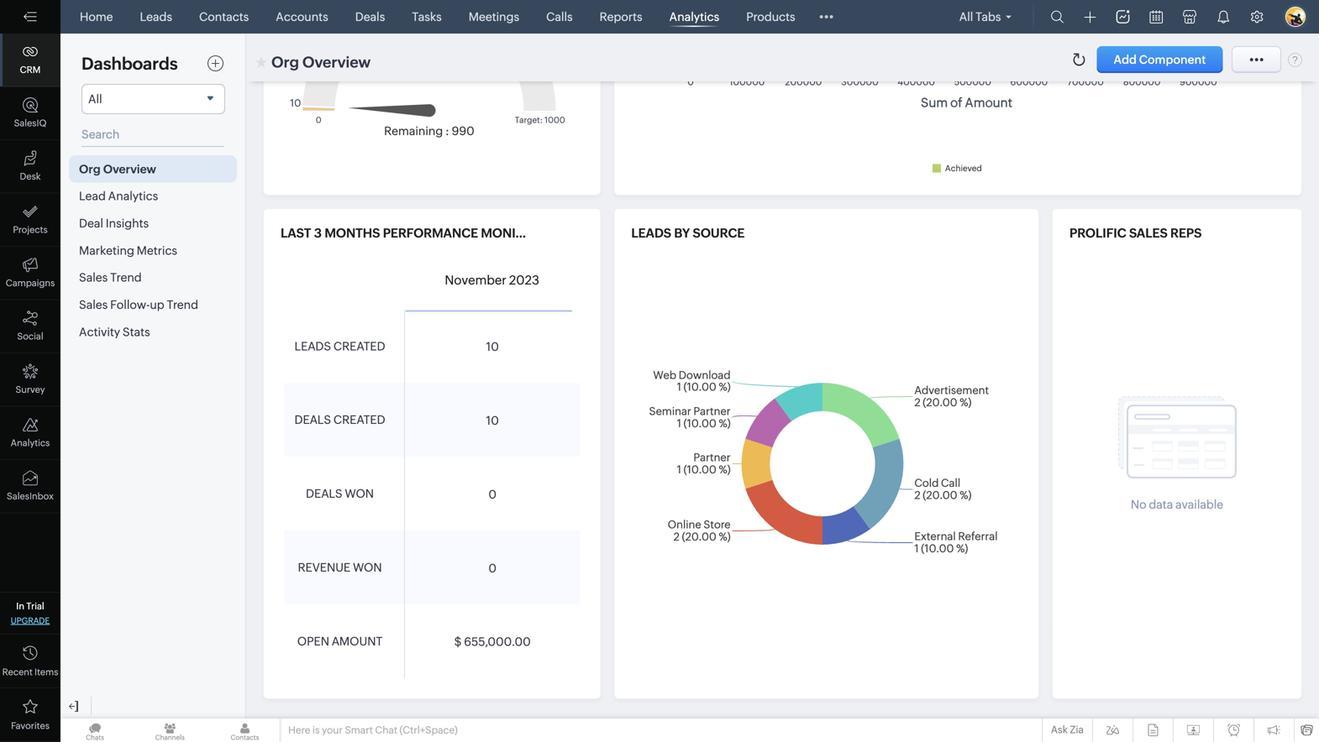 Task type: vqa. For each thing, say whether or not it's contained in the screenshot.
items
yes



Task type: describe. For each thing, give the bounding box(es) containing it.
ask
[[1051, 725, 1068, 736]]

campaigns link
[[0, 247, 60, 300]]

trial
[[26, 602, 44, 612]]

desk link
[[0, 140, 60, 194]]

crm link
[[0, 34, 60, 87]]

ask zia
[[1051, 725, 1084, 736]]

your
[[322, 725, 343, 736]]

home
[[80, 10, 113, 24]]

projects link
[[0, 194, 60, 247]]

home link
[[73, 0, 120, 34]]

salesiq
[[14, 118, 47, 129]]

0 horizontal spatial analytics
[[11, 438, 50, 449]]

recent
[[2, 668, 33, 678]]

reports link
[[593, 0, 649, 34]]

smart
[[345, 725, 373, 736]]

in
[[16, 602, 24, 612]]

products link
[[740, 0, 802, 34]]

survey
[[15, 385, 45, 395]]

all tabs
[[959, 10, 1001, 24]]

1 horizontal spatial analytics link
[[663, 0, 726, 34]]

items
[[34, 668, 58, 678]]

here is your smart chat (ctrl+space)
[[288, 725, 458, 736]]

here
[[288, 725, 310, 736]]

crm
[[20, 65, 41, 75]]

tasks link
[[405, 0, 448, 34]]

meetings
[[469, 10, 519, 24]]

meetings link
[[462, 0, 526, 34]]

products
[[746, 10, 795, 24]]

desk
[[20, 171, 41, 182]]

notifications image
[[1217, 10, 1230, 24]]

(ctrl+space)
[[400, 725, 458, 736]]

salesiq link
[[0, 87, 60, 140]]

survey link
[[0, 354, 60, 407]]

calls link
[[540, 0, 579, 34]]

configure settings image
[[1250, 10, 1264, 24]]

chats image
[[60, 719, 130, 743]]

in trial upgrade
[[11, 602, 50, 626]]

tabs
[[976, 10, 1001, 24]]

campaigns
[[6, 278, 55, 289]]

sales motivator image
[[1116, 10, 1130, 24]]

marketplace image
[[1183, 10, 1196, 24]]

is
[[312, 725, 320, 736]]

favorites
[[11, 721, 50, 732]]

contacts link
[[192, 0, 256, 34]]



Task type: locate. For each thing, give the bounding box(es) containing it.
1 vertical spatial analytics link
[[0, 407, 60, 460]]

upgrade
[[11, 616, 50, 626]]

analytics
[[669, 10, 719, 24], [11, 438, 50, 449]]

social link
[[0, 300, 60, 354]]

social
[[17, 331, 43, 342]]

analytics link
[[663, 0, 726, 34], [0, 407, 60, 460]]

channels image
[[135, 719, 205, 743]]

analytics up salesinbox link at the left of the page
[[11, 438, 50, 449]]

salesinbox link
[[0, 460, 60, 514]]

zia
[[1070, 725, 1084, 736]]

analytics link right reports
[[663, 0, 726, 34]]

salesinbox
[[7, 492, 54, 502]]

accounts link
[[269, 0, 335, 34]]

contacts image
[[210, 719, 279, 743]]

chat
[[375, 725, 398, 736]]

quick actions image
[[1084, 11, 1096, 23]]

accounts
[[276, 10, 328, 24]]

analytics right reports
[[669, 10, 719, 24]]

analytics link down survey
[[0, 407, 60, 460]]

0 vertical spatial analytics link
[[663, 0, 726, 34]]

all
[[959, 10, 973, 24]]

0 vertical spatial analytics
[[669, 10, 719, 24]]

1 vertical spatial analytics
[[11, 438, 50, 449]]

search image
[[1051, 10, 1064, 24]]

calendar image
[[1150, 11, 1163, 24]]

calls
[[546, 10, 573, 24]]

1 horizontal spatial analytics
[[669, 10, 719, 24]]

0 horizontal spatial analytics link
[[0, 407, 60, 460]]

deals
[[355, 10, 385, 24]]

recent items
[[2, 668, 58, 678]]

deals link
[[348, 0, 392, 34]]

projects
[[13, 225, 48, 235]]

leads
[[140, 10, 172, 24]]

reports
[[600, 10, 642, 24]]

tasks
[[412, 10, 442, 24]]

leads link
[[133, 0, 179, 34]]

contacts
[[199, 10, 249, 24]]



